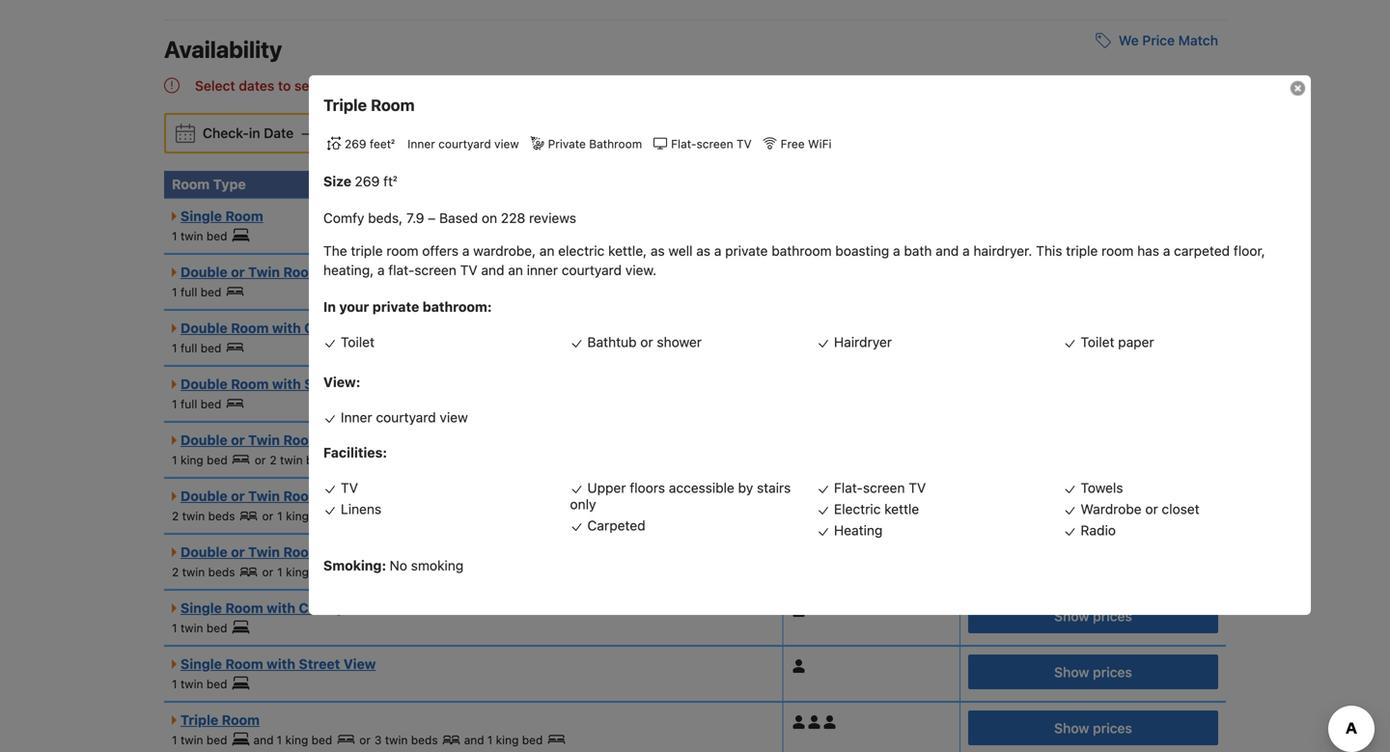 Task type: describe. For each thing, give the bounding box(es) containing it.
269 feet²
[[345, 137, 395, 151]]

2 vertical spatial courtyard
[[376, 410, 436, 426]]

room down type
[[225, 208, 263, 224]]

in your private bathroom:
[[323, 299, 492, 315]]

prices
[[516, 78, 555, 94]]

single room
[[181, 208, 263, 224]]

heating,
[[323, 262, 374, 278]]

room up single room with street view link
[[225, 600, 263, 616]]

hairdryer
[[834, 334, 892, 350]]

triple room link
[[172, 712, 260, 728]]

double or twin room with street view
[[181, 544, 434, 560]]

floor,
[[1234, 243, 1265, 259]]

double or twin room with street view link
[[172, 544, 434, 560]]

hairdryer.
[[974, 243, 1032, 259]]

with left view: on the left
[[272, 376, 301, 392]]

single for single room with courtyard view
[[181, 600, 222, 616]]

0 horizontal spatial private
[[373, 299, 419, 315]]

include
[[594, 78, 641, 94]]

1 horizontal spatial inner
[[408, 137, 435, 151]]

upper
[[587, 480, 626, 496]]

full for double or twin room
[[180, 285, 197, 299]]

electric
[[834, 501, 881, 517]]

accessible
[[669, 480, 735, 496]]

offers
[[422, 243, 459, 259]]

property's
[[348, 78, 414, 94]]

toilet for toilet paper
[[1081, 334, 1115, 350]]

feet²
[[370, 137, 395, 151]]

with up single room with street view at the left bottom of page
[[267, 600, 295, 616]]

comfy beds, 7.9 –                       based on  228 reviews
[[323, 210, 576, 226]]

courtyard inside the triple room offers a wardrobe, an electric kettle, as well as a private bathroom boasting a bath and a hairdryer. this triple room has a carpeted floor, heating, a flat-screen tv and an inner courtyard view.
[[562, 262, 622, 278]]

this
[[1036, 243, 1062, 259]]

bathroom
[[589, 137, 642, 151]]

1 date from the left
[[264, 125, 294, 141]]

0 vertical spatial triple room
[[323, 95, 415, 114]]

single room with courtyard view link
[[172, 600, 402, 616]]

select
[[195, 78, 235, 94]]

room left smoking:
[[283, 544, 321, 560]]

shower
[[657, 334, 702, 350]]

twin for double or twin room with street view
[[248, 544, 280, 560]]

or left closet
[[1145, 501, 1158, 517]]

this
[[321, 78, 344, 94]]

courtyard for single room with courtyard view
[[299, 600, 366, 616]]

room type
[[172, 176, 246, 192]]

no
[[390, 558, 407, 574]]

2 twin beds for double or twin room with shower
[[172, 509, 235, 523]]

wardrobe,
[[473, 243, 536, 259]]

double for double or twin room
[[181, 264, 228, 280]]

rates)
[[692, 78, 730, 94]]

double room with courtyard view
[[181, 320, 408, 336]]

double room with courtyard view link
[[172, 320, 408, 336]]

1 king bed for triple room
[[277, 733, 332, 747]]

double or twin room
[[181, 264, 321, 280]]

2 date from the left
[[392, 125, 421, 141]]

to
[[278, 78, 291, 94]]

paper
[[1118, 334, 1154, 350]]

tv up kettle
[[909, 480, 926, 496]]

linens
[[341, 501, 382, 517]]

bath
[[904, 243, 932, 259]]

smoking:
[[323, 558, 386, 574]]

see
[[294, 78, 317, 94]]

1 full bed for double room with street view
[[172, 397, 221, 411]]

single room link
[[172, 208, 263, 224]]

private inside the triple room offers a wardrobe, an electric kettle, as well as a private bathroom boasting a bath and a hairdryer. this triple room has a carpeted floor, heating, a flat-screen tv and an inner courtyard view.
[[725, 243, 768, 259]]

single room with courtyard view
[[181, 600, 402, 616]]

single for single room
[[181, 208, 222, 224]]

size
[[323, 174, 351, 189]]

double for double room with courtyard view
[[181, 320, 228, 336]]

double or twin room with courtyard view link
[[172, 432, 460, 448]]

check-in date — check-out date
[[203, 125, 421, 141]]

with down linens
[[325, 544, 353, 560]]

or down double or twin room with street view link
[[262, 565, 273, 579]]

1 king bed for double or twin room with shower
[[277, 509, 333, 523]]

2 triple from the left
[[1066, 243, 1098, 259]]

1 room from the left
[[386, 243, 419, 259]]

1 vertical spatial view
[[440, 410, 468, 426]]

1 full bed for double room with courtyard view
[[172, 341, 221, 355]]

double or twin room with shower link
[[172, 488, 407, 504]]

0 vertical spatial 2 twin beds
[[270, 453, 333, 467]]

or down single room
[[231, 264, 245, 280]]

in
[[323, 299, 336, 315]]

inner
[[527, 262, 558, 278]]

a left flat-
[[377, 262, 385, 278]]

a right has
[[1163, 243, 1171, 259]]

​ for smoking:
[[390, 558, 390, 574]]

free
[[781, 137, 805, 151]]

on
[[482, 210, 497, 226]]

and right bath
[[936, 243, 959, 259]]

tv inside the triple room offers a wardrobe, an electric kettle, as well as a private bathroom boasting a bath and a hairdryer. this triple room has a carpeted floor, heating, a flat-screen tv and an inner courtyard view.
[[460, 262, 478, 278]]

4 1 twin bed from the top
[[172, 733, 227, 747]]

1 horizontal spatial courtyard
[[438, 137, 491, 151]]

the triple room offers a wardrobe, an electric kettle, as well as a private bathroom boasting a bath and a hairdryer. this triple room has a carpeted floor, heating, a flat-screen tv and an inner courtyard view.
[[323, 243, 1265, 278]]

(may
[[559, 78, 591, 94]]

courtyard for double room with courtyard view
[[304, 320, 372, 336]]

or left "shower"
[[640, 334, 653, 350]]

double for double room with street view
[[181, 376, 228, 392]]

king for triple room
[[285, 733, 308, 747]]

1 horizontal spatial view
[[494, 137, 519, 151]]

view:
[[323, 374, 360, 390]]

facilities:
[[323, 445, 387, 461]]

and down wardrobe,
[[481, 262, 504, 278]]

in
[[249, 125, 260, 141]]

3
[[375, 733, 382, 747]]

double room with street view link
[[172, 376, 382, 392]]

beds up the single room with courtyard view link
[[208, 565, 235, 579]]

double or twin room with courtyard view
[[181, 432, 460, 448]]

private bathroom
[[548, 137, 642, 151]]

double room with street view
[[181, 376, 382, 392]]

dates
[[239, 78, 274, 94]]

select dates to see this property's availability and prices (may include genius rates)
[[195, 78, 730, 94]]

twin for double or twin room
[[248, 264, 280, 280]]

smoking: ​ no smoking
[[323, 558, 464, 574]]

check-in date button
[[195, 116, 301, 151]]

1 twin bed for single room with street view
[[172, 677, 227, 691]]

beds down double or twin room with courtyard view
[[306, 453, 333, 467]]

a right well
[[714, 243, 722, 259]]

by
[[738, 480, 753, 496]]

room down double room with courtyard view link
[[231, 376, 269, 392]]

full for double room with courtyard view
[[180, 341, 197, 355]]

view for double room with courtyard view
[[375, 320, 408, 336]]

room down property's
[[371, 95, 415, 114]]

3 twin beds
[[375, 733, 438, 747]]

room left facilities:
[[283, 432, 321, 448]]

flat-
[[388, 262, 414, 278]]

view for double room with street view
[[349, 376, 382, 392]]

boasting
[[835, 243, 889, 259]]

1 king bed for double or twin room with street view
[[277, 565, 333, 579]]

1 horizontal spatial triple
[[323, 95, 367, 114]]

heating
[[834, 523, 883, 538]]

1 triple from the left
[[351, 243, 383, 259]]

well
[[669, 243, 693, 259]]

view for single room with street view
[[344, 656, 376, 672]]

room down single room with street view link
[[222, 712, 260, 728]]

1 check- from the left
[[203, 125, 249, 141]]

facilities: ​
[[323, 445, 391, 461]]

upper floors accessible by stairs only
[[570, 480, 791, 512]]

room left type
[[172, 176, 210, 192]]

single room with street view
[[181, 656, 376, 672]]

your
[[339, 299, 369, 315]]

–
[[428, 210, 436, 226]]

view.
[[625, 262, 657, 278]]



Task type: locate. For each thing, give the bounding box(es) containing it.
single down room type
[[181, 208, 222, 224]]

or left 3 at the bottom left of page
[[359, 733, 371, 747]]

reviews
[[529, 210, 576, 226]]

inner courtyard view down select dates to see this property's availability and prices (may include genius rates)
[[408, 137, 519, 151]]

radio
[[1081, 523, 1116, 538]]

2 vertical spatial single
[[181, 656, 222, 672]]

bathtub or shower
[[587, 334, 702, 350]]

view right smoking:
[[401, 544, 434, 560]]

2 vertical spatial 2
[[172, 565, 179, 579]]

courtyard up shower
[[357, 432, 424, 448]]

0 vertical spatial inner courtyard view
[[408, 137, 519, 151]]

free wifi
[[781, 137, 832, 151]]

flat-
[[671, 137, 697, 151], [834, 480, 863, 496]]

0 vertical spatial triple
[[323, 95, 367, 114]]

1 vertical spatial courtyard
[[357, 432, 424, 448]]

has
[[1137, 243, 1160, 259]]

0 vertical spatial ​
[[391, 445, 391, 461]]

2 full from the top
[[180, 341, 197, 355]]

inner up facilities: ​
[[341, 410, 372, 426]]

wardrobe
[[1081, 501, 1142, 517]]

0 horizontal spatial an
[[508, 262, 523, 278]]

1 vertical spatial inner courtyard view
[[341, 410, 468, 426]]

4 twin from the top
[[248, 544, 280, 560]]

269 left ft²
[[355, 174, 380, 189]]

room up triple room link at the bottom left of page
[[225, 656, 263, 672]]

2 horizontal spatial courtyard
[[562, 262, 622, 278]]

availability
[[164, 36, 282, 63]]

1 vertical spatial courtyard
[[562, 262, 622, 278]]

bed
[[207, 229, 227, 243], [201, 285, 221, 299], [201, 341, 221, 355], [201, 397, 221, 411], [207, 453, 228, 467], [312, 509, 333, 523], [312, 565, 333, 579], [207, 621, 227, 635], [207, 677, 227, 691], [207, 733, 227, 747], [312, 733, 332, 747], [522, 733, 543, 747]]

room up double or twin room with street view link
[[283, 488, 321, 504]]

1 horizontal spatial flat-
[[834, 480, 863, 496]]

flat- for electric
[[834, 480, 863, 496]]

0 vertical spatial 1 full bed
[[172, 285, 221, 299]]

2 twin beds
[[270, 453, 333, 467], [172, 509, 235, 523], [172, 565, 235, 579]]

stairs
[[757, 480, 791, 496]]

with down view: on the left
[[325, 432, 353, 448]]

or up the 'double or twin room with shower' link
[[255, 453, 266, 467]]

check- down the select
[[203, 125, 249, 141]]

private down flat-
[[373, 299, 419, 315]]

1 vertical spatial 1 full bed
[[172, 341, 221, 355]]

an down wardrobe,
[[508, 262, 523, 278]]

single room with street view link
[[172, 656, 376, 672]]

room left heating,
[[283, 264, 321, 280]]

1 twin bed for single room with courtyard view
[[172, 621, 227, 635]]

and down triple room link at the bottom left of page
[[253, 733, 274, 747]]

and left prices
[[489, 78, 512, 94]]

​
[[391, 445, 391, 461], [390, 558, 390, 574]]

1 double from the top
[[181, 264, 228, 280]]

2 check- from the left
[[321, 125, 367, 141]]

single
[[181, 208, 222, 224], [181, 600, 222, 616], [181, 656, 222, 672]]

private
[[548, 137, 586, 151]]

1 vertical spatial street
[[357, 544, 398, 560]]

twin up the single room with courtyard view link
[[248, 544, 280, 560]]

0 horizontal spatial triple room
[[181, 712, 260, 728]]

2 double from the top
[[181, 320, 228, 336]]

1 horizontal spatial room
[[1102, 243, 1134, 259]]

0 vertical spatial 2
[[270, 453, 277, 467]]

flat- up electric
[[834, 480, 863, 496]]

triple right 'this' at the top right of page
[[1066, 243, 1098, 259]]

1 horizontal spatial triple room
[[323, 95, 415, 114]]

double or twin room link
[[172, 264, 321, 280]]

2 toilet from the left
[[1081, 334, 1115, 350]]

toilet left paper
[[1081, 334, 1115, 350]]

0 horizontal spatial toilet
[[341, 334, 375, 350]]

1 vertical spatial flat-screen tv
[[834, 480, 926, 496]]

1 full from the top
[[180, 285, 197, 299]]

269 left out
[[345, 137, 366, 151]]

3 1 twin bed from the top
[[172, 677, 227, 691]]

twin
[[180, 229, 203, 243], [280, 453, 303, 467], [182, 509, 205, 523], [182, 565, 205, 579], [180, 621, 203, 635], [180, 677, 203, 691], [180, 733, 203, 747], [385, 733, 408, 747]]

2 vertical spatial street
[[299, 656, 340, 672]]

2 vertical spatial 2 twin beds
[[172, 565, 235, 579]]

0 vertical spatial private
[[725, 243, 768, 259]]

toilet for toilet
[[341, 334, 375, 350]]

1 horizontal spatial toilet
[[1081, 334, 1115, 350]]

double or twin room with shower
[[181, 488, 407, 504]]

1 vertical spatial an
[[508, 262, 523, 278]]

3 single from the top
[[181, 656, 222, 672]]

triple room
[[323, 95, 415, 114], [181, 712, 260, 728]]

beds right 3 at the bottom left of page
[[411, 733, 438, 747]]

a left bath
[[893, 243, 900, 259]]

courtyard down the in
[[304, 320, 372, 336]]

​ for facilities:
[[391, 445, 391, 461]]

toilet
[[341, 334, 375, 350], [1081, 334, 1115, 350]]

triple up heating,
[[351, 243, 383, 259]]

0 vertical spatial single
[[181, 208, 222, 224]]

tv up bathroom:
[[460, 262, 478, 278]]

single for single room with street view
[[181, 656, 222, 672]]

view for single room with courtyard view
[[370, 600, 402, 616]]

out
[[367, 125, 388, 141]]

as right well
[[696, 243, 711, 259]]

2 vertical spatial full
[[180, 397, 197, 411]]

view down smoking: ​ no smoking on the left bottom
[[370, 600, 402, 616]]

as
[[651, 243, 665, 259], [696, 243, 711, 259]]

double for double or twin room with street view
[[181, 544, 228, 560]]

courtyard up facilities: ​
[[376, 410, 436, 426]]

double for double or twin room with courtyard view
[[181, 432, 228, 448]]

and inside the select dates to see this property's availability and prices (may include genius rates) region
[[489, 78, 512, 94]]

twin up double room with courtyard view link
[[248, 264, 280, 280]]

0 vertical spatial view
[[494, 137, 519, 151]]

screen for carpeted
[[863, 480, 905, 496]]

shower
[[357, 488, 407, 504]]

or up the single room with courtyard view link
[[231, 544, 245, 560]]

check-out date button
[[313, 116, 429, 151]]

full up double room with street view link
[[180, 341, 197, 355]]

availability
[[418, 78, 485, 94]]

screen
[[697, 137, 733, 151], [414, 262, 457, 278], [863, 480, 905, 496]]

3 double from the top
[[181, 376, 228, 392]]

0 vertical spatial inner
[[408, 137, 435, 151]]

1 vertical spatial 2 twin beds
[[172, 509, 235, 523]]

comfy
[[323, 210, 364, 226]]

269
[[345, 137, 366, 151], [355, 174, 380, 189]]

0 horizontal spatial flat-
[[671, 137, 697, 151]]

check-
[[203, 125, 249, 141], [321, 125, 367, 141]]

0 vertical spatial an
[[540, 243, 555, 259]]

1 vertical spatial inner
[[341, 410, 372, 426]]

2 as from the left
[[696, 243, 711, 259]]

tv left free
[[737, 137, 752, 151]]

1 twin bed down triple room link at the bottom left of page
[[172, 733, 227, 747]]

2 for double or twin room with shower
[[172, 509, 179, 523]]

0 horizontal spatial screen
[[414, 262, 457, 278]]

0 horizontal spatial ​
[[390, 558, 390, 574]]

screen for private bathroom
[[697, 137, 733, 151]]

0 horizontal spatial inner
[[341, 410, 372, 426]]

twin for double or twin room with courtyard view
[[248, 432, 280, 448]]

closet
[[1162, 501, 1200, 517]]

select dates to see this property's availability and prices (may include genius rates) region
[[164, 74, 1226, 97]]

twin down double room with street view link
[[248, 432, 280, 448]]

full down double or twin room link
[[180, 285, 197, 299]]

carpeted
[[1174, 243, 1230, 259]]

1 full bed down double room with street view link
[[172, 397, 221, 411]]

3 1 full bed from the top
[[172, 397, 221, 411]]

a right offers
[[462, 243, 470, 259]]

1 1 twin bed from the top
[[172, 229, 227, 243]]

type
[[213, 176, 246, 192]]

street down single room with courtyard view
[[299, 656, 340, 672]]

1 full bed for double or twin room
[[172, 285, 221, 299]]

0 vertical spatial courtyard
[[438, 137, 491, 151]]

0 vertical spatial flat-
[[671, 137, 697, 151]]

twin up double or twin room with street view link
[[248, 488, 280, 504]]

1 as from the left
[[651, 243, 665, 259]]

2 twin beds down the 'double or twin room with shower' link
[[172, 509, 235, 523]]

0 vertical spatial full
[[180, 285, 197, 299]]

3 twin from the top
[[248, 488, 280, 504]]

view
[[375, 320, 408, 336], [349, 376, 382, 392], [428, 432, 460, 448], [401, 544, 434, 560], [370, 600, 402, 616], [344, 656, 376, 672]]

2 twin from the top
[[248, 432, 280, 448]]

2 vertical spatial courtyard
[[299, 600, 366, 616]]

date right in
[[264, 125, 294, 141]]

1 horizontal spatial as
[[696, 243, 711, 259]]

0 horizontal spatial view
[[440, 410, 468, 426]]

towels
[[1081, 480, 1123, 496]]

toilet paper
[[1081, 334, 1154, 350]]

2 single from the top
[[181, 600, 222, 616]]

1 vertical spatial screen
[[414, 262, 457, 278]]

2 vertical spatial 1 full bed
[[172, 397, 221, 411]]

street
[[304, 376, 346, 392], [357, 544, 398, 560], [299, 656, 340, 672]]

1 vertical spatial triple
[[181, 712, 218, 728]]

triple room down single room with street view link
[[181, 712, 260, 728]]

single up single room with street view link
[[181, 600, 222, 616]]

flat- down the select dates to see this property's availability and prices (may include genius rates) region
[[671, 137, 697, 151]]

2 1 full bed from the top
[[172, 341, 221, 355]]

screen down offers
[[414, 262, 457, 278]]

date right out
[[392, 125, 421, 141]]

1 twin bed
[[172, 229, 227, 243], [172, 621, 227, 635], [172, 677, 227, 691], [172, 733, 227, 747]]

0 horizontal spatial as
[[651, 243, 665, 259]]

0 vertical spatial flat-screen tv
[[671, 137, 752, 151]]

1 vertical spatial private
[[373, 299, 419, 315]]

or up double or twin room with street view link
[[231, 488, 245, 504]]

6 double from the top
[[181, 544, 228, 560]]

1 horizontal spatial ​
[[391, 445, 391, 461]]

with down the single room with courtyard view link
[[267, 656, 295, 672]]

double
[[181, 264, 228, 280], [181, 320, 228, 336], [181, 376, 228, 392], [181, 432, 228, 448], [181, 488, 228, 504], [181, 544, 228, 560]]

and
[[489, 78, 512, 94], [936, 243, 959, 259], [481, 262, 504, 278], [253, 733, 274, 747], [464, 733, 484, 747]]

a left hairdryer.
[[963, 243, 970, 259]]

full down double room with street view link
[[180, 397, 197, 411]]

1 vertical spatial 269
[[355, 174, 380, 189]]

2 1 twin bed from the top
[[172, 621, 227, 635]]

room
[[386, 243, 419, 259], [1102, 243, 1134, 259]]

1 twin from the top
[[248, 264, 280, 280]]

view up facilities: ​
[[349, 376, 382, 392]]

1 horizontal spatial screen
[[697, 137, 733, 151]]

genius
[[644, 78, 688, 94]]

1 horizontal spatial an
[[540, 243, 555, 259]]

electric
[[558, 243, 605, 259]]

screen up electric kettle
[[863, 480, 905, 496]]

room down double or twin room
[[231, 320, 269, 336]]

carpeted
[[587, 518, 646, 534]]

1
[[172, 229, 177, 243], [172, 285, 177, 299], [172, 341, 177, 355], [172, 397, 177, 411], [172, 453, 177, 467], [277, 509, 283, 523], [277, 565, 283, 579], [172, 621, 177, 635], [172, 677, 177, 691], [172, 733, 177, 747], [277, 733, 282, 747], [487, 733, 493, 747]]

5 double from the top
[[181, 488, 228, 504]]

with left shower
[[325, 488, 353, 504]]

1 twin bed down single room link
[[172, 229, 227, 243]]

room
[[371, 95, 415, 114], [172, 176, 210, 192], [225, 208, 263, 224], [283, 264, 321, 280], [231, 320, 269, 336], [231, 376, 269, 392], [283, 432, 321, 448], [283, 488, 321, 504], [283, 544, 321, 560], [225, 600, 263, 616], [225, 656, 263, 672], [222, 712, 260, 728]]

as left well
[[651, 243, 665, 259]]

smoking
[[411, 558, 464, 574]]

2 vertical spatial screen
[[863, 480, 905, 496]]

7.9
[[406, 210, 424, 226]]

beds down the 'double or twin room with shower' link
[[208, 509, 235, 523]]

private left bathroom
[[725, 243, 768, 259]]

room up flat-
[[386, 243, 419, 259]]

floors
[[630, 480, 665, 496]]

bathtub
[[587, 334, 637, 350]]

view
[[494, 137, 519, 151], [440, 410, 468, 426]]

double for double or twin room with shower
[[181, 488, 228, 504]]

1 vertical spatial full
[[180, 341, 197, 355]]

0 vertical spatial street
[[304, 376, 346, 392]]

2 room from the left
[[1102, 243, 1134, 259]]

1 toilet from the left
[[341, 334, 375, 350]]

only
[[570, 496, 596, 512]]

view right facilities: ​
[[428, 432, 460, 448]]

0 horizontal spatial triple
[[351, 243, 383, 259]]

1 horizontal spatial flat-screen tv
[[834, 480, 926, 496]]

toilet down your
[[341, 334, 375, 350]]

1 single from the top
[[181, 208, 222, 224]]

flat-screen tv
[[671, 137, 752, 151], [834, 480, 926, 496]]

triple down single room with street view link
[[181, 712, 218, 728]]

beds,
[[368, 210, 403, 226]]

1 horizontal spatial triple
[[1066, 243, 1098, 259]]

4 double from the top
[[181, 432, 228, 448]]

inner courtyard view
[[408, 137, 519, 151], [341, 410, 468, 426]]

flat- for free
[[671, 137, 697, 151]]

screen inside the triple room offers a wardrobe, an electric kettle, as well as a private bathroom boasting a bath and a hairdryer. this triple room has a carpeted floor, heating, a flat-screen tv and an inner courtyard view.
[[414, 262, 457, 278]]

2 twin beds down double or twin room with courtyard view link
[[270, 453, 333, 467]]

flat-screen tv down rates)
[[671, 137, 752, 151]]

0 horizontal spatial courtyard
[[376, 410, 436, 426]]

ft²
[[383, 174, 397, 189]]

king for double or twin room with shower
[[286, 509, 309, 523]]

0 horizontal spatial room
[[386, 243, 419, 259]]

2
[[270, 453, 277, 467], [172, 509, 179, 523], [172, 565, 179, 579]]

2 for double or twin room with street view
[[172, 565, 179, 579]]

1 horizontal spatial check-
[[321, 125, 367, 141]]

or down the 'double or twin room with shower' link
[[262, 509, 273, 523]]

2 horizontal spatial screen
[[863, 480, 905, 496]]

1 vertical spatial triple room
[[181, 712, 260, 728]]

the
[[323, 243, 347, 259]]

wardrobe or closet
[[1081, 501, 1200, 517]]

street for double room with street view
[[304, 376, 346, 392]]

tv up linens
[[341, 480, 358, 496]]

0 horizontal spatial check-
[[203, 125, 249, 141]]

street up double or twin room with courtyard view
[[304, 376, 346, 392]]

bathroom
[[772, 243, 832, 259]]

1 vertical spatial single
[[181, 600, 222, 616]]

1 horizontal spatial private
[[725, 243, 768, 259]]

king for double or twin room with street view
[[286, 565, 309, 579]]

twin for double or twin room with shower
[[248, 488, 280, 504]]

1 twin bed up single room with street view link
[[172, 621, 227, 635]]

0 horizontal spatial triple
[[181, 712, 218, 728]]

check- right '—'
[[321, 125, 367, 141]]

0 vertical spatial courtyard
[[304, 320, 372, 336]]

1 full bed down double or twin room link
[[172, 285, 221, 299]]

triple room down property's
[[323, 95, 415, 114]]

bathroom:
[[423, 299, 492, 315]]

triple
[[323, 95, 367, 114], [181, 712, 218, 728]]

1 twin bed for single room
[[172, 229, 227, 243]]

flat-screen tv for free
[[671, 137, 752, 151]]

1 vertical spatial 2
[[172, 509, 179, 523]]

flat-screen tv for electric
[[834, 480, 926, 496]]

street for single room with street view
[[299, 656, 340, 672]]

0 horizontal spatial date
[[264, 125, 294, 141]]

based
[[439, 210, 478, 226]]

1 twin bed up triple room link at the bottom left of page
[[172, 677, 227, 691]]

0 vertical spatial 269
[[345, 137, 366, 151]]

with up double room with street view
[[272, 320, 301, 336]]

or down double room with street view link
[[231, 432, 245, 448]]

courtyard
[[304, 320, 372, 336], [357, 432, 424, 448], [299, 600, 366, 616]]

1 vertical spatial flat-
[[834, 480, 863, 496]]

1 full bed up double room with street view link
[[172, 341, 221, 355]]

full for double room with street view
[[180, 397, 197, 411]]

1 1 full bed from the top
[[172, 285, 221, 299]]

2 twin beds for double or twin room with street view
[[172, 565, 235, 579]]

0 vertical spatial screen
[[697, 137, 733, 151]]

1 vertical spatial ​
[[390, 558, 390, 574]]

2 twin beds up the single room with courtyard view link
[[172, 565, 235, 579]]

twin
[[248, 264, 280, 280], [248, 432, 280, 448], [248, 488, 280, 504], [248, 544, 280, 560]]

and right 3 twin beds
[[464, 733, 484, 747]]

view up 3 at the bottom left of page
[[344, 656, 376, 672]]

0 horizontal spatial flat-screen tv
[[671, 137, 752, 151]]

​ right smoking:
[[390, 558, 390, 574]]

​ right facilities:
[[391, 445, 391, 461]]

1 horizontal spatial date
[[392, 125, 421, 141]]

3 full from the top
[[180, 397, 197, 411]]



Task type: vqa. For each thing, say whether or not it's contained in the screenshot.
We within dropdown button
no



